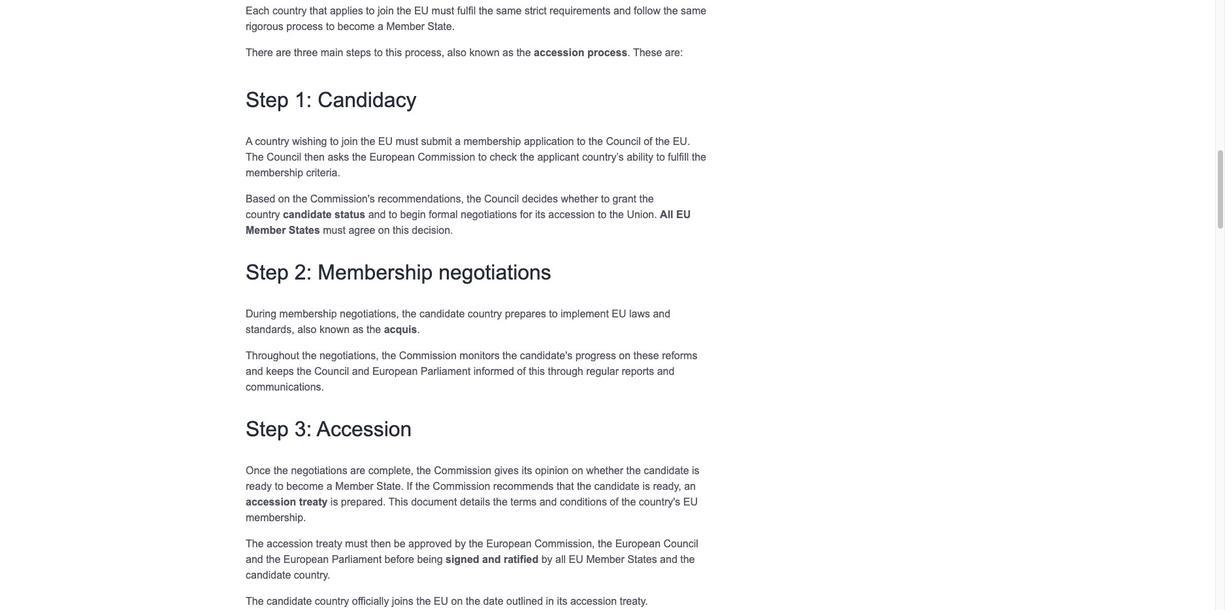 Task type: describe. For each thing, give the bounding box(es) containing it.
0 vertical spatial this
[[386, 47, 402, 58]]

negotiations, the
[[340, 308, 417, 319]]

then inside the accession treaty must then be approved by the european commission, the european council and the european parliament before being
[[371, 538, 391, 549]]

council up ability at top
[[606, 136, 641, 147]]

ready,
[[653, 481, 681, 492]]

the up process,
[[397, 5, 411, 16]]

the up conditions
[[577, 481, 591, 492]]

whether inside once the negotiations are complete, the commission gives its opinion on whether the candidate is ready to become a member state. if the commission recommends that the candidate is ready, an accession treaty
[[586, 465, 623, 476]]

0 vertical spatial negotiations
[[461, 209, 517, 220]]

2 horizontal spatial is
[[692, 465, 700, 476]]

and inside the is prepared. this document details the terms and conditions of the country's eu membership.
[[540, 496, 557, 507]]

accession inside the accession treaty must then be approved by the european commission, the european council and the european parliament before being
[[267, 538, 313, 549]]

status
[[335, 209, 365, 220]]

agree
[[349, 224, 375, 236]]

of inside 'a country wishing to join the eu must submit a membership application to the council of the eu. the council then asks the european commission to check the applicant country's ability to fulfill the membership criteria.'
[[644, 136, 652, 147]]

to right applies
[[366, 5, 375, 16]]

on inside once the negotiations are complete, the commission gives its opinion on whether the candidate is ready to become a member state. if the commission recommends that the candidate is ready, an accession treaty
[[572, 465, 583, 476]]

accession left treaty.
[[570, 596, 617, 607]]

laws
[[629, 308, 650, 319]]

the for the candidate country officially joins the eu on the date outlined in its accession treaty.
[[246, 596, 264, 607]]

parliament inside the accession treaty must then be approved by the european commission, the european council and the european parliament before being
[[332, 554, 382, 565]]

fulfill
[[668, 151, 689, 162]]

the right fulfil
[[479, 5, 493, 16]]

negotiations,
[[319, 350, 379, 361]]

and up must agree on this decision.
[[368, 209, 386, 220]]

applicant
[[537, 151, 579, 162]]

must down status
[[323, 224, 346, 236]]

reforms
[[662, 350, 697, 361]]

the left country's
[[621, 496, 636, 507]]

the accession treaty must then be approved by the european commission, the european council and the european parliament before being
[[246, 538, 698, 565]]

step 3: accession
[[246, 417, 412, 441]]

being
[[417, 554, 443, 565]]

candidate's
[[520, 350, 573, 361]]

is inside the is prepared. this document details the terms and conditions of the country's eu membership.
[[331, 496, 338, 507]]

each
[[246, 5, 270, 16]]

document
[[411, 496, 457, 507]]

the left terms at the left bottom of page
[[493, 496, 508, 507]]

the up country's on the top of page
[[589, 136, 603, 147]]

if the
[[407, 481, 430, 492]]

country inside based on the commission's recommendations, the council decides whether to grant the country
[[246, 209, 280, 220]]

eu inside "during membership negotiations, the candidate country prepares to implement eu laws and standards, also known as the"
[[612, 308, 626, 319]]

complete,
[[368, 465, 414, 476]]

the inside 'a country wishing to join the eu must submit a membership application to the council of the eu. the council then asks the european commission to check the applicant country's ability to fulfill the membership criteria.'
[[246, 151, 264, 162]]

by inside by all eu member states and the candidate country.
[[541, 554, 553, 565]]

join inside the each country that applies to join the eu must fulfil the same strict requirements and follow the same rigorous process to become a member state.
[[378, 5, 394, 16]]

throughout
[[246, 350, 299, 361]]

wishing
[[292, 136, 327, 147]]

the left date
[[466, 596, 480, 607]]

all eu member states
[[246, 209, 691, 236]]

on inside throughout the negotiations, the commission monitors the candidate's progress on these reforms and keeps the council and european parliament informed of this through regular reports and communications.
[[619, 350, 631, 361]]

a
[[246, 136, 252, 147]]

candidate inside by all eu member states and the candidate country.
[[246, 569, 291, 581]]

commission monitors the
[[399, 350, 517, 361]]

this
[[388, 496, 408, 507]]

throughout the negotiations, the commission monitors the candidate's progress on these reforms and keeps the council and european parliament informed of this through regular reports and communications.
[[246, 350, 697, 392]]

all
[[660, 209, 673, 220]]

by inside the accession treaty must then be approved by the european commission, the european council and the european parliament before being
[[455, 538, 466, 549]]

decision.
[[412, 224, 453, 236]]

criteria.
[[306, 167, 340, 178]]

the down criteria.
[[293, 193, 307, 204]]

european inside 'a country wishing to join the eu must submit a membership application to the council of the eu. the council then asks the european commission to check the applicant country's ability to fulfill the membership criteria.'
[[369, 151, 415, 162]]

1 vertical spatial commission
[[434, 465, 491, 476]]

the down strict
[[516, 47, 531, 58]]

to up the asks
[[330, 136, 339, 147]]

to inside "during membership negotiations, the candidate country prepares to implement eu laws and standards, also known as the"
[[549, 308, 558, 319]]

regular
[[586, 366, 619, 377]]

strict
[[525, 5, 547, 16]]

by all eu member states and the candidate country.
[[246, 554, 695, 581]]

the right joins
[[416, 596, 431, 607]]

known inside "during membership negotiations, the candidate country prepares to implement eu laws and standards, also known as the"
[[319, 324, 350, 335]]

parliament inside throughout the negotiations, the commission monitors the candidate's progress on these reforms and keeps the council and european parliament informed of this through regular reports and communications.
[[421, 366, 471, 377]]

process,
[[405, 47, 444, 58]]

and down throughout
[[246, 366, 263, 377]]

2 vertical spatial commission
[[433, 481, 490, 492]]

1 vertical spatial membership
[[246, 167, 303, 178]]

council inside throughout the negotiations, the commission monitors the candidate's progress on these reforms and keeps the council and european parliament informed of this through regular reports and communications.
[[314, 366, 349, 377]]

0 vertical spatial are
[[276, 47, 291, 58]]

membership
[[318, 260, 433, 284]]

european up country.
[[283, 554, 329, 565]]

2 same from the left
[[681, 5, 706, 16]]

the for the accession treaty must then be approved by the european commission, the european council and the european parliament before being
[[246, 538, 264, 549]]

must inside the accession treaty must then be approved by the european commission, the european council and the european parliament before being
[[345, 538, 368, 549]]

to left fulfill
[[656, 151, 665, 162]]

to inside based on the commission's recommendations, the council decides whether to grant the country
[[601, 193, 610, 204]]

prepared.
[[341, 496, 386, 507]]

the right commission,
[[598, 538, 612, 549]]

terms
[[510, 496, 537, 507]]

step for step 1: candidacy
[[246, 88, 289, 111]]

the right follow
[[663, 5, 678, 16]]

and inside by all eu member states and the candidate country.
[[660, 554, 677, 565]]

eu inside all eu member states
[[676, 209, 691, 220]]

is prepared. this document details the terms and conditions of the country's eu membership.
[[246, 496, 698, 523]]

also inside "during membership negotiations, the candidate country prepares to implement eu laws and standards, also known as the"
[[297, 324, 317, 335]]

candidate inside once the negotiations are complete, the commission gives its opinion on whether the candidate is ready to become a member state. if the commission recommends that the candidate is ready, an accession treaty
[[594, 481, 640, 492]]

member inside the each country that applies to join the eu must fulfil the same strict requirements and follow the same rigorous process to become a member state.
[[386, 21, 425, 32]]

recommends
[[493, 481, 554, 492]]

steps
[[346, 47, 371, 58]]

to down applies
[[326, 21, 335, 32]]

council down wishing
[[267, 151, 301, 162]]

standards,
[[246, 324, 295, 335]]

member inside by all eu member states and the candidate country.
[[586, 554, 625, 565]]

and inside the accession treaty must then be approved by the european commission, the european council and the european parliament before being
[[246, 554, 263, 565]]

1 horizontal spatial known
[[469, 47, 500, 58]]

to right steps
[[374, 47, 383, 58]]

its for for
[[535, 209, 546, 220]]

3:
[[295, 417, 312, 441]]

application
[[524, 136, 574, 147]]

the up candidate status and to begin formal negotiations for its accession to the union.
[[467, 193, 481, 204]]

there are three main steps to this process, also known as the accession process . these are:
[[246, 47, 689, 58]]

follow
[[634, 5, 661, 16]]

these
[[634, 350, 659, 361]]

accession inside once the negotiations are complete, the commission gives its opinion on whether the candidate is ready to become a member state. if the commission recommends that the candidate is ready, an accession treaty
[[246, 496, 296, 507]]

and down negotiations,
[[352, 366, 369, 377]]

the up if the
[[417, 465, 431, 476]]

communications.
[[246, 381, 324, 392]]

the up signed
[[469, 538, 483, 549]]

the candidate
[[626, 465, 689, 476]]

requirements
[[550, 5, 611, 16]]

the right keeps
[[297, 366, 311, 377]]

to left check
[[478, 151, 487, 162]]

ready
[[246, 481, 272, 492]]

prepares
[[505, 308, 546, 319]]

country.
[[294, 569, 330, 581]]

gives
[[494, 465, 519, 476]]

signed and ratified
[[446, 554, 539, 565]]

whether inside based on the commission's recommendations, the council decides whether to grant the country
[[561, 193, 598, 204]]

to left union.
[[598, 209, 607, 220]]

in
[[546, 596, 554, 607]]

council inside the accession treaty must then be approved by the european commission, the european council and the european parliament before being
[[664, 538, 698, 549]]

on left date
[[451, 596, 463, 607]]

keeps
[[266, 366, 294, 377]]

step for step 3: accession
[[246, 417, 289, 441]]

informed
[[474, 366, 514, 377]]

decides
[[522, 193, 558, 204]]

signed
[[446, 554, 479, 565]]

there
[[246, 47, 273, 58]]



Task type: vqa. For each thing, say whether or not it's contained in the screenshot.


Task type: locate. For each thing, give the bounding box(es) containing it.
process inside the each country that applies to join the eu must fulfil the same strict requirements and follow the same rigorous process to become a member state.
[[286, 21, 323, 32]]

join
[[378, 5, 394, 16], [342, 136, 358, 147]]

a inside once the negotiations are complete, the commission gives its opinion on whether the candidate is ready to become a member state. if the commission recommends that the candidate is ready, an accession treaty
[[326, 481, 332, 492]]

1 horizontal spatial then
[[371, 538, 391, 549]]

1 horizontal spatial state.
[[428, 21, 455, 32]]

of inside the is prepared. this document details the terms and conditions of the country's eu membership.
[[610, 496, 619, 507]]

become up membership.
[[286, 481, 324, 492]]

progress
[[575, 350, 616, 361]]

country inside 'a country wishing to join the eu must submit a membership application to the council of the eu. the council then asks the european commission to check the applicant country's ability to fulfill the membership criteria.'
[[255, 136, 289, 147]]

this inside throughout the negotiations, the commission monitors the candidate's progress on these reforms and keeps the council and european parliament informed of this through regular reports and communications.
[[529, 366, 545, 377]]

0 vertical spatial then
[[304, 151, 325, 162]]

conditions
[[560, 496, 607, 507]]

step for step 2: membership negotiations
[[246, 260, 289, 284]]

0 vertical spatial become
[[337, 21, 375, 32]]

council down country's
[[664, 538, 698, 549]]

parliament left before
[[332, 554, 382, 565]]

check
[[490, 151, 517, 162]]

1 horizontal spatial a
[[378, 21, 383, 32]]

country inside the each country that applies to join the eu must fulfil the same strict requirements and follow the same rigorous process to become a member state.
[[272, 5, 307, 16]]

eu down candidacy
[[378, 136, 393, 147]]

on right agree
[[378, 224, 390, 236]]

all
[[555, 554, 566, 565]]

european up recommendations,
[[369, 151, 415, 162]]

2 vertical spatial step
[[246, 417, 289, 441]]

1 vertical spatial its
[[522, 465, 532, 476]]

accession up membership.
[[246, 496, 296, 507]]

and down membership.
[[246, 554, 263, 565]]

2 vertical spatial membership
[[279, 308, 337, 319]]

also
[[447, 47, 466, 58], [297, 324, 317, 335]]

whether up conditions
[[586, 465, 623, 476]]

. up the commission monitors the
[[417, 324, 420, 335]]

on right the based
[[278, 193, 290, 204]]

on
[[278, 193, 290, 204], [378, 224, 390, 236], [619, 350, 631, 361], [572, 465, 583, 476], [451, 596, 463, 607]]

states
[[289, 224, 320, 236], [627, 554, 657, 565]]

three
[[294, 47, 318, 58]]

for
[[520, 209, 532, 220]]

to inside once the negotiations are complete, the commission gives its opinion on whether the candidate is ready to become a member state. if the commission recommends that the candidate is ready, an accession treaty
[[275, 481, 283, 492]]

a country wishing to join the eu must submit a membership application to the council of the eu. the council then asks the european commission to check the applicant country's ability to fulfill the membership criteria.
[[246, 136, 706, 178]]

to right ready
[[275, 481, 283, 492]]

1 vertical spatial join
[[342, 136, 358, 147]]

step
[[246, 88, 289, 111], [246, 260, 289, 284], [246, 417, 289, 441]]

.
[[627, 47, 630, 58], [417, 324, 420, 335]]

the down acquis
[[382, 350, 396, 361]]

0 horizontal spatial then
[[304, 151, 325, 162]]

country down country.
[[315, 596, 349, 607]]

council inside based on the commission's recommendations, the council decides whether to grant the country
[[484, 193, 519, 204]]

member down commission,
[[586, 554, 625, 565]]

0 horizontal spatial state.
[[376, 481, 404, 492]]

1 horizontal spatial states
[[627, 554, 657, 565]]

1 horizontal spatial that
[[557, 481, 574, 492]]

0 vertical spatial step
[[246, 88, 289, 111]]

same left strict
[[496, 5, 522, 16]]

the right fulfill
[[692, 151, 706, 162]]

the inside by all eu member states and the candidate country.
[[680, 554, 695, 565]]

membership inside "during membership negotiations, the candidate country prepares to implement eu laws and standards, also known as the"
[[279, 308, 337, 319]]

0 vertical spatial that
[[310, 5, 327, 16]]

1 horizontal spatial also
[[447, 47, 466, 58]]

by left the all
[[541, 554, 553, 565]]

of inside throughout the negotiations, the commission monitors the candidate's progress on these reforms and keeps the council and european parliament informed of this through regular reports and communications.
[[517, 366, 526, 377]]

1 horizontal spatial process
[[587, 47, 627, 58]]

these
[[633, 47, 662, 58]]

1 vertical spatial state.
[[376, 481, 404, 492]]

to right prepares
[[549, 308, 558, 319]]

accession down requirements
[[534, 47, 584, 58]]

during
[[246, 308, 276, 319]]

1 horizontal spatial as
[[503, 47, 514, 58]]

step left 1:
[[246, 88, 289, 111]]

before
[[385, 554, 414, 565]]

rigorous
[[246, 21, 283, 32]]

2:
[[295, 260, 312, 284]]

eu inside by all eu member states and the candidate country.
[[569, 554, 583, 565]]

as down the each country that applies to join the eu must fulfil the same strict requirements and follow the same rigorous process to become a member state. at top
[[503, 47, 514, 58]]

must inside the each country that applies to join the eu must fulfil the same strict requirements and follow the same rigorous process to become a member state.
[[432, 5, 454, 16]]

0 vertical spatial also
[[447, 47, 466, 58]]

based on the commission's recommendations, the council decides whether to grant the country
[[246, 193, 654, 220]]

council up candidate status and to begin formal negotiations for its accession to the union.
[[484, 193, 519, 204]]

officially
[[352, 596, 389, 607]]

0 vertical spatial of
[[644, 136, 652, 147]]

the left eu.
[[655, 136, 670, 147]]

join up the asks
[[342, 136, 358, 147]]

country right a
[[255, 136, 289, 147]]

through
[[548, 366, 583, 377]]

a inside the each country that applies to join the eu must fulfil the same strict requirements and follow the same rigorous process to become a member state.
[[378, 21, 383, 32]]

membership up the based
[[246, 167, 303, 178]]

the down grant
[[609, 209, 624, 220]]

negotiations up prepares
[[439, 260, 551, 284]]

1 vertical spatial is
[[643, 481, 650, 492]]

the right throughout
[[302, 350, 317, 361]]

and right terms at the left bottom of page
[[540, 496, 557, 507]]

1 vertical spatial as
[[353, 324, 364, 335]]

0 vertical spatial known
[[469, 47, 500, 58]]

0 horizontal spatial same
[[496, 5, 522, 16]]

commission inside 'a country wishing to join the eu must submit a membership application to the council of the eu. the council then asks the european commission to check the applicant country's ability to fulfill the membership criteria.'
[[418, 151, 475, 162]]

must left fulfil
[[432, 5, 454, 16]]

candidacy
[[318, 88, 417, 111]]

country down the based
[[246, 209, 280, 220]]

to up country's on the top of page
[[577, 136, 586, 147]]

1 horizontal spatial is
[[643, 481, 650, 492]]

as inside "during membership negotiations, the candidate country prepares to implement eu laws and standards, also known as the"
[[353, 324, 364, 335]]

states inside all eu member states
[[289, 224, 320, 236]]

acquis
[[384, 324, 417, 335]]

1 vertical spatial .
[[417, 324, 420, 335]]

0 vertical spatial by
[[455, 538, 466, 549]]

european down country's
[[615, 538, 661, 549]]

then down wishing
[[304, 151, 325, 162]]

and down the reforms
[[657, 366, 675, 377]]

during membership negotiations, the candidate country prepares to implement eu laws and standards, also known as the
[[246, 308, 670, 335]]

states inside by all eu member states and the candidate country.
[[627, 554, 657, 565]]

this
[[386, 47, 402, 58], [393, 224, 409, 236], [529, 366, 545, 377]]

this down candidate's
[[529, 366, 545, 377]]

once
[[246, 465, 271, 476]]

accession
[[317, 417, 412, 441]]

1 horizontal spatial its
[[535, 209, 546, 220]]

the down membership.
[[266, 554, 281, 565]]

eu down an
[[683, 496, 698, 507]]

1 vertical spatial negotiations
[[439, 260, 551, 284]]

process left these
[[587, 47, 627, 58]]

2 step from the top
[[246, 260, 289, 284]]

that inside once the negotiations are complete, the commission gives its opinion on whether the candidate is ready to become a member state. if the commission recommends that the candidate is ready, an accession treaty
[[557, 481, 574, 492]]

and right signed
[[482, 554, 501, 565]]

1 horizontal spatial of
[[610, 496, 619, 507]]

of up ability at top
[[644, 136, 652, 147]]

1:
[[295, 88, 312, 111]]

and inside the each country that applies to join the eu must fulfil the same strict requirements and follow the same rigorous process to become a member state.
[[613, 5, 631, 16]]

european up ratified in the left bottom of the page
[[486, 538, 532, 549]]

0 horizontal spatial parliament
[[332, 554, 382, 565]]

3 step from the top
[[246, 417, 289, 441]]

0 horizontal spatial is
[[331, 496, 338, 507]]

2 horizontal spatial of
[[644, 136, 652, 147]]

grant
[[613, 193, 636, 204]]

approved
[[408, 538, 452, 549]]

known
[[469, 47, 500, 58], [319, 324, 350, 335]]

its inside once the negotiations are complete, the commission gives its opinion on whether the candidate is ready to become a member state. if the commission recommends that the candidate is ready, an accession treaty
[[522, 465, 532, 476]]

become inside once the negotiations are complete, the commission gives its opinion on whether the candidate is ready to become a member state. if the commission recommends that the candidate is ready, an accession treaty
[[286, 481, 324, 492]]

the candidate country officially joins the eu on the date outlined in its accession treaty.
[[246, 596, 648, 607]]

join right applies
[[378, 5, 394, 16]]

1 vertical spatial whether
[[586, 465, 623, 476]]

parliament down the commission monitors the
[[421, 366, 471, 377]]

is down the candidate
[[643, 481, 650, 492]]

whether right decides
[[561, 193, 598, 204]]

must down prepared.
[[345, 538, 368, 549]]

member inside all eu member states
[[246, 224, 286, 236]]

0 vertical spatial its
[[535, 209, 546, 220]]

0 horizontal spatial also
[[297, 324, 317, 335]]

3 the from the top
[[246, 596, 264, 607]]

on inside based on the commission's recommendations, the council decides whether to grant the country
[[278, 193, 290, 204]]

this down the begin
[[393, 224, 409, 236]]

0 horizontal spatial its
[[522, 465, 532, 476]]

state.
[[428, 21, 455, 32], [376, 481, 404, 492]]

european inside throughout the negotiations, the commission monitors the candidate's progress on these reforms and keeps the council and european parliament informed of this through regular reports and communications.
[[372, 366, 418, 377]]

submit
[[421, 136, 452, 147]]

treaty.
[[620, 596, 648, 607]]

known up negotiations,
[[319, 324, 350, 335]]

0 vertical spatial state.
[[428, 21, 455, 32]]

candidate
[[283, 209, 332, 220], [419, 308, 465, 319], [594, 481, 640, 492], [246, 569, 291, 581], [267, 596, 312, 607]]

0 horizontal spatial a
[[326, 481, 332, 492]]

candidate inside "during membership negotiations, the candidate country prepares to implement eu laws and standards, also known as the"
[[419, 308, 465, 319]]

outlined
[[506, 596, 543, 607]]

0 vertical spatial commission
[[418, 151, 475, 162]]

0 horizontal spatial of
[[517, 366, 526, 377]]

eu right joins
[[434, 596, 448, 607]]

to left grant
[[601, 193, 610, 204]]

0 horizontal spatial are
[[276, 47, 291, 58]]

0 vertical spatial .
[[627, 47, 630, 58]]

each country that applies to join the eu must fulfil the same strict requirements and follow the same rigorous process to become a member state.
[[246, 5, 706, 32]]

country up rigorous
[[272, 5, 307, 16]]

member inside once the negotiations are complete, the commission gives its opinion on whether the candidate is ready to become a member state. if the commission recommends that the candidate is ready, an accession treaty
[[335, 481, 374, 492]]

1 vertical spatial parliament
[[332, 554, 382, 565]]

its right for at the top left of the page
[[535, 209, 546, 220]]

0 horizontal spatial by
[[455, 538, 466, 549]]

0 horizontal spatial as
[[353, 324, 364, 335]]

2 horizontal spatial a
[[455, 136, 461, 147]]

same
[[496, 5, 522, 16], [681, 5, 706, 16]]

1 horizontal spatial same
[[681, 5, 706, 16]]

an
[[684, 481, 696, 492]]

must
[[432, 5, 454, 16], [396, 136, 418, 147], [323, 224, 346, 236], [345, 538, 368, 549]]

date
[[483, 596, 504, 607]]

0 vertical spatial treaty
[[299, 496, 328, 507]]

once the negotiations are complete, the commission gives its opinion on whether the candidate is ready to become a member state. if the commission recommends that the candidate is ready, an accession treaty
[[246, 465, 700, 507]]

1 horizontal spatial parliament
[[421, 366, 471, 377]]

ratified
[[504, 554, 539, 565]]

treaty inside once the negotiations are complete, the commission gives its opinion on whether the candidate is ready to become a member state. if the commission recommends that the candidate is ready, an accession treaty
[[299, 496, 328, 507]]

eu inside the is prepared. this document details the terms and conditions of the country's eu membership.
[[683, 496, 698, 507]]

commission,
[[535, 538, 595, 549]]

and inside "during membership negotiations, the candidate country prepares to implement eu laws and standards, also known as the"
[[653, 308, 670, 319]]

its for gives
[[522, 465, 532, 476]]

step 1: candidacy
[[246, 88, 417, 111]]

implement
[[561, 308, 609, 319]]

the inside "during membership negotiations, the candidate country prepares to implement eu laws and standards, also known as the"
[[367, 324, 381, 335]]

0 vertical spatial as
[[503, 47, 514, 58]]

states up 2:
[[289, 224, 320, 236]]

country's
[[639, 496, 680, 507]]

0 vertical spatial a
[[378, 21, 383, 32]]

fulfil
[[457, 5, 476, 16]]

as down negotiations, the
[[353, 324, 364, 335]]

details
[[460, 496, 490, 507]]

to up must agree on this decision.
[[389, 209, 397, 220]]

asks
[[328, 151, 349, 162]]

on right opinion
[[572, 465, 583, 476]]

1 vertical spatial then
[[371, 538, 391, 549]]

2 vertical spatial its
[[557, 596, 567, 607]]

0 vertical spatial join
[[378, 5, 394, 16]]

the down country's
[[680, 554, 695, 565]]

1 vertical spatial by
[[541, 554, 553, 565]]

be
[[394, 538, 405, 549]]

must agree on this decision.
[[320, 224, 453, 236]]

0 vertical spatial states
[[289, 224, 320, 236]]

2 vertical spatial negotiations
[[291, 465, 347, 476]]

negotiations left for at the top left of the page
[[461, 209, 517, 220]]

candidate status and to begin formal negotiations for its accession to the union.
[[283, 209, 660, 220]]

recommendations,
[[378, 193, 464, 204]]

european
[[369, 151, 415, 162], [372, 366, 418, 377], [486, 538, 532, 549], [615, 538, 661, 549], [283, 554, 329, 565]]

is left prepared.
[[331, 496, 338, 507]]

are up prepared.
[[350, 465, 365, 476]]

1 vertical spatial become
[[286, 481, 324, 492]]

council
[[606, 136, 641, 147], [267, 151, 301, 162], [484, 193, 519, 204], [314, 366, 349, 377], [664, 538, 698, 549]]

1 horizontal spatial are
[[350, 465, 365, 476]]

1 vertical spatial process
[[587, 47, 627, 58]]

2 vertical spatial of
[[610, 496, 619, 507]]

0 horizontal spatial .
[[417, 324, 420, 335]]

step left 3:
[[246, 417, 289, 441]]

that
[[310, 5, 327, 16], [557, 481, 574, 492]]

parliament
[[421, 366, 471, 377], [332, 554, 382, 565]]

the right check
[[520, 151, 534, 162]]

eu inside 'a country wishing to join the eu must submit a membership application to the council of the eu. the council then asks the european commission to check the applicant country's ability to fulfill the membership criteria.'
[[378, 136, 393, 147]]

by up signed
[[455, 538, 466, 549]]

eu.
[[673, 136, 690, 147]]

then inside 'a country wishing to join the eu must submit a membership application to the council of the eu. the council then asks the european commission to check the applicant country's ability to fulfill the membership criteria.'
[[304, 151, 325, 162]]

0 horizontal spatial states
[[289, 224, 320, 236]]

membership
[[464, 136, 521, 147], [246, 167, 303, 178], [279, 308, 337, 319]]

1 vertical spatial treaty
[[316, 538, 342, 549]]

member down the based
[[246, 224, 286, 236]]

1 horizontal spatial .
[[627, 47, 630, 58]]

2 vertical spatial a
[[326, 481, 332, 492]]

1 vertical spatial step
[[246, 260, 289, 284]]

by
[[455, 538, 466, 549], [541, 554, 553, 565]]

0 vertical spatial membership
[[464, 136, 521, 147]]

negotiations inside once the negotiations are complete, the commission gives its opinion on whether the candidate is ready to become a member state. if the commission recommends that the candidate is ready, an accession treaty
[[291, 465, 347, 476]]

1 vertical spatial known
[[319, 324, 350, 335]]

0 horizontal spatial join
[[342, 136, 358, 147]]

acquis .
[[384, 324, 420, 335]]

1 vertical spatial of
[[517, 366, 526, 377]]

must inside 'a country wishing to join the eu must submit a membership application to the council of the eu. the council then asks the european commission to check the applicant country's ability to fulfill the membership criteria.'
[[396, 136, 418, 147]]

0 vertical spatial process
[[286, 21, 323, 32]]

this left process,
[[386, 47, 402, 58]]

commission's
[[310, 193, 375, 204]]

1 horizontal spatial become
[[337, 21, 375, 32]]

the right the asks
[[352, 151, 367, 162]]

state. down complete,
[[376, 481, 404, 492]]

2 the from the top
[[246, 538, 264, 549]]

membership.
[[246, 512, 306, 523]]

1 same from the left
[[496, 5, 522, 16]]

candidate down country.
[[267, 596, 312, 607]]

and left follow
[[613, 5, 631, 16]]

the up union.
[[639, 193, 654, 204]]

step left 2:
[[246, 260, 289, 284]]

0 vertical spatial whether
[[561, 193, 598, 204]]

joins
[[392, 596, 413, 607]]

0 vertical spatial the
[[246, 151, 264, 162]]

treaty inside the accession treaty must then be approved by the european commission, the european council and the european parliament before being
[[316, 538, 342, 549]]

formal
[[429, 209, 458, 220]]

join inside 'a country wishing to join the eu must submit a membership application to the council of the eu. the council then asks the european commission to check the applicant country's ability to fulfill the membership criteria.'
[[342, 136, 358, 147]]

2 vertical spatial is
[[331, 496, 338, 507]]

eu right the all
[[569, 554, 583, 565]]

candidate down the "commission's"
[[283, 209, 332, 220]]

ability
[[627, 151, 653, 162]]

that inside the each country that applies to join the eu must fulfil the same strict requirements and follow the same rigorous process to become a member state.
[[310, 5, 327, 16]]

main
[[321, 47, 343, 58]]

are left the three
[[276, 47, 291, 58]]

the inside the accession treaty must then be approved by the european commission, the european council and the european parliament before being
[[246, 538, 264, 549]]

2 vertical spatial the
[[246, 596, 264, 607]]

candidate up conditions
[[594, 481, 640, 492]]

are inside once the negotiations are complete, the commission gives its opinion on whether the candidate is ready to become a member state. if the commission recommends that the candidate is ready, an accession treaty
[[350, 465, 365, 476]]

of right informed on the left of the page
[[517, 366, 526, 377]]

1 vertical spatial are
[[350, 465, 365, 476]]

the right once
[[274, 465, 288, 476]]

0 vertical spatial is
[[692, 465, 700, 476]]

1 horizontal spatial join
[[378, 5, 394, 16]]

must left submit
[[396, 136, 418, 147]]

1 vertical spatial this
[[393, 224, 409, 236]]

country inside "during membership negotiations, the candidate country prepares to implement eu laws and standards, also known as the"
[[468, 308, 502, 319]]

1 step from the top
[[246, 88, 289, 111]]

2 horizontal spatial its
[[557, 596, 567, 607]]

1 vertical spatial a
[[455, 136, 461, 147]]

based
[[246, 193, 275, 204]]

state. inside once the negotiations are complete, the commission gives its opinion on whether the candidate is ready to become a member state. if the commission recommends that the candidate is ready, an accession treaty
[[376, 481, 404, 492]]

1 vertical spatial also
[[297, 324, 317, 335]]

accession down decides
[[548, 209, 595, 220]]

1 vertical spatial the
[[246, 538, 264, 549]]

0 horizontal spatial known
[[319, 324, 350, 335]]

2 vertical spatial this
[[529, 366, 545, 377]]

1 vertical spatial that
[[557, 481, 574, 492]]

states up treaty.
[[627, 554, 657, 565]]

treaty up country.
[[316, 538, 342, 549]]

state. inside the each country that applies to join the eu must fulfil the same strict requirements and follow the same rigorous process to become a member state.
[[428, 21, 455, 32]]

eu inside the each country that applies to join the eu must fulfil the same strict requirements and follow the same rigorous process to become a member state.
[[414, 5, 429, 16]]

reports
[[622, 366, 654, 377]]

candidate left country.
[[246, 569, 291, 581]]

0 horizontal spatial become
[[286, 481, 324, 492]]

a inside 'a country wishing to join the eu must submit a membership application to the council of the eu. the council then asks the european commission to check the applicant country's ability to fulfill the membership criteria.'
[[455, 136, 461, 147]]

applies
[[330, 5, 363, 16]]

become inside the each country that applies to join the eu must fulfil the same strict requirements and follow the same rigorous process to become a member state.
[[337, 21, 375, 32]]

1 vertical spatial states
[[627, 554, 657, 565]]

opinion
[[535, 465, 569, 476]]

1 the from the top
[[246, 151, 264, 162]]

country's
[[582, 151, 624, 162]]

the down candidacy
[[361, 136, 375, 147]]



